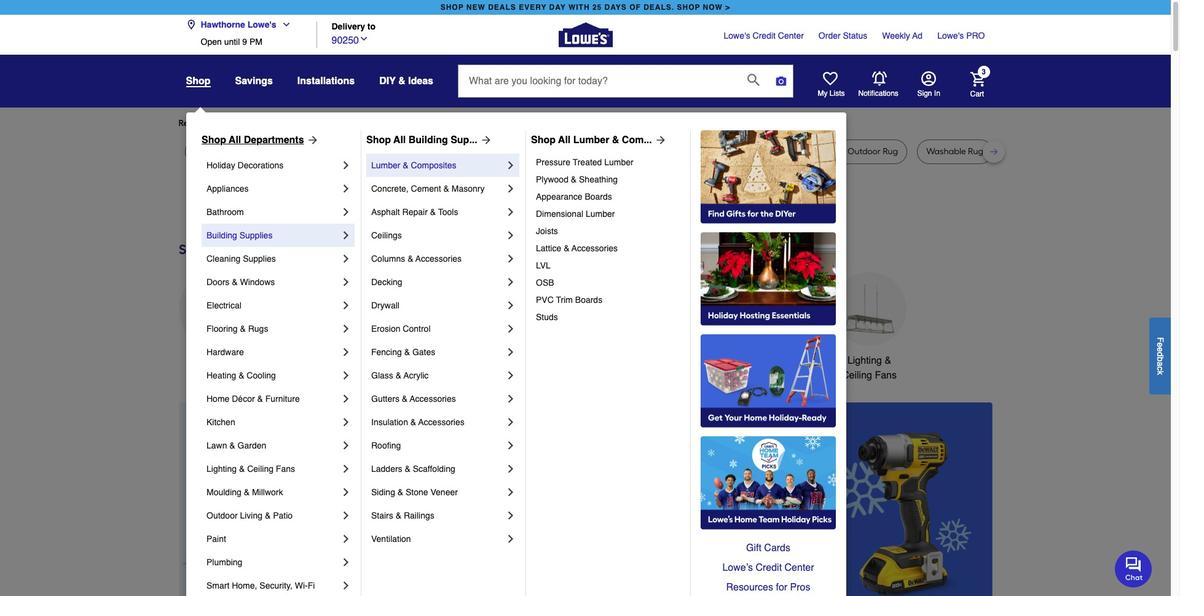 Task type: describe. For each thing, give the bounding box(es) containing it.
concrete, cement & masonry
[[371, 184, 485, 194]]

insulation
[[371, 418, 408, 427]]

chevron right image for stairs & railings
[[505, 510, 517, 522]]

acrylic
[[404, 371, 429, 381]]

dimensional lumber
[[536, 209, 615, 219]]

1 vertical spatial lighting
[[207, 464, 237, 474]]

credit for lowe's
[[756, 563, 782, 574]]

living
[[240, 511, 263, 521]]

1 vertical spatial arrow right image
[[970, 510, 982, 523]]

deals
[[488, 3, 516, 12]]

chevron right image for paint
[[340, 533, 352, 545]]

& for lattice & accessories link
[[564, 244, 570, 253]]

lowe's home improvement account image
[[921, 71, 936, 86]]

9 rug from the left
[[969, 146, 984, 157]]

up to 50 percent off select tools and accessories. image
[[397, 403, 993, 596]]

chevron right image for glass & acrylic
[[505, 370, 517, 382]]

trim
[[556, 295, 573, 305]]

& for lighting & ceiling fans link
[[239, 464, 245, 474]]

lvl
[[536, 261, 551, 271]]

bathroom inside bathroom link
[[207, 207, 244, 217]]

washable for washable area rug
[[715, 146, 754, 157]]

gates
[[413, 347, 436, 357]]

insulation & accessories link
[[371, 411, 505, 434]]

delivery to
[[332, 22, 376, 32]]

all for departments
[[229, 135, 241, 146]]

chevron right image for cleaning supplies
[[340, 253, 352, 265]]

osb
[[536, 278, 554, 288]]

shop 25 days of deals by category image
[[179, 239, 993, 260]]

recommended searches for you
[[179, 118, 305, 129]]

hardware
[[207, 347, 244, 357]]

com...
[[622, 135, 652, 146]]

2 e from the top
[[1156, 347, 1166, 352]]

bathroom link
[[207, 200, 340, 224]]

accessories for lattice & accessories
[[572, 244, 618, 253]]

shop all building sup... link
[[367, 133, 492, 148]]

kitchen link
[[207, 411, 340, 434]]

6 rug from the left
[[671, 146, 686, 157]]

doors & windows link
[[207, 271, 340, 294]]

decking link
[[371, 271, 505, 294]]

lowe's credit center
[[723, 563, 815, 574]]

smart home
[[749, 355, 804, 366]]

& for ladders & scaffolding link in the left bottom of the page
[[405, 464, 411, 474]]

columns & accessories
[[371, 254, 462, 264]]

credit for lowe's
[[753, 31, 776, 41]]

shop for shop all lumber & com...
[[531, 135, 556, 146]]

pressure treated lumber
[[536, 157, 634, 167]]

find gifts for the diyer. image
[[701, 130, 836, 224]]

25 days of deals. don't miss deals every day. same-day delivery on in-stock orders placed by 2 p m. image
[[179, 403, 377, 596]]

arrow right image for shop all building sup...
[[478, 134, 492, 146]]

& for 'heating & cooling' link
[[239, 371, 244, 381]]

siding & stone veneer
[[371, 488, 458, 497]]

chevron right image for hardware
[[340, 346, 352, 359]]

washable area rug
[[715, 146, 792, 157]]

chevron right image for holiday decorations
[[340, 159, 352, 172]]

faucets
[[496, 355, 531, 366]]

fi
[[308, 581, 315, 591]]

chevron right image for decking
[[505, 276, 517, 288]]

to
[[368, 22, 376, 32]]

chat invite button image
[[1116, 550, 1153, 588]]

glass
[[371, 371, 393, 381]]

all for building
[[394, 135, 406, 146]]

lumber down appearance boards link
[[586, 209, 615, 219]]

camera image
[[775, 75, 788, 87]]

3 rug from the left
[[271, 146, 286, 157]]

joists
[[536, 226, 558, 236]]

home inside button
[[778, 355, 804, 366]]

day
[[549, 3, 566, 12]]

shop all departments
[[202, 135, 304, 146]]

rug rug
[[253, 146, 286, 157]]

doors & windows
[[207, 277, 275, 287]]

for for searches
[[278, 118, 289, 129]]

supplies for building supplies
[[240, 231, 273, 240]]

holiday decorations
[[207, 161, 284, 170]]

& for doors & windows link
[[232, 277, 238, 287]]

gift cards
[[747, 543, 791, 554]]

d
[[1156, 352, 1166, 357]]

allen for allen and roth rug
[[612, 146, 631, 157]]

roofing link
[[371, 434, 505, 458]]

drywall
[[371, 301, 400, 311]]

tools
[[438, 207, 458, 217]]

chevron right image for drywall
[[505, 299, 517, 312]]

chevron right image for concrete, cement & masonry
[[505, 183, 517, 195]]

chevron right image for outdoor living & patio
[[340, 510, 352, 522]]

sup...
[[451, 135, 478, 146]]

smart for smart home
[[749, 355, 775, 366]]

f e e d b a c k button
[[1150, 318, 1171, 394]]

decorations for holiday
[[238, 161, 284, 170]]

2 area from the left
[[548, 146, 566, 157]]

2 horizontal spatial for
[[776, 582, 788, 593]]

& inside the concrete, cement & masonry link
[[444, 184, 449, 194]]

lighting & ceiling fans inside button
[[842, 355, 897, 381]]

furniture
[[265, 394, 300, 404]]

chevron right image for heating & cooling
[[340, 370, 352, 382]]

& inside shop all lumber & com... link
[[612, 135, 620, 146]]

chevron right image for erosion control
[[505, 323, 517, 335]]

7 rug from the left
[[777, 146, 792, 157]]

appliances button
[[179, 272, 252, 368]]

flooring & rugs
[[207, 324, 268, 334]]

erosion control
[[371, 324, 431, 334]]

hawthorne lowe's button
[[186, 12, 296, 37]]

pros
[[791, 582, 811, 593]]

notifications
[[859, 89, 899, 98]]

paint link
[[207, 528, 340, 551]]

lowe's home improvement notification center image
[[872, 71, 887, 86]]

& inside asphalt repair & tools link
[[430, 207, 436, 217]]

washable rug
[[927, 146, 984, 157]]

shop for shop all building sup...
[[367, 135, 391, 146]]

lowe's
[[723, 563, 753, 574]]

pvc
[[536, 295, 554, 305]]

1 vertical spatial home
[[207, 394, 230, 404]]

3 area from the left
[[756, 146, 775, 157]]

chevron right image for moulding & millwork
[[340, 486, 352, 499]]

pvc trim boards
[[536, 295, 603, 305]]

arrow left image
[[407, 510, 420, 523]]

lattice & accessories link
[[536, 240, 682, 257]]

deals.
[[644, 3, 675, 12]]

decking
[[371, 277, 403, 287]]

searches
[[240, 118, 276, 129]]

& for siding & stone veneer link
[[398, 488, 404, 497]]

& inside 'outdoor living & patio' 'link'
[[265, 511, 271, 521]]

gutters & accessories link
[[371, 387, 505, 411]]

lowe's credit center link
[[724, 30, 804, 42]]

0 horizontal spatial fans
[[276, 464, 295, 474]]

5 rug from the left
[[568, 146, 584, 157]]

chevron down image
[[276, 20, 291, 30]]

appliances inside button
[[191, 355, 240, 366]]

1 e from the top
[[1156, 342, 1166, 347]]

0 vertical spatial boards
[[585, 192, 612, 202]]

roth for area
[[528, 146, 546, 157]]

weekly ad link
[[883, 30, 923, 42]]

1 shop from the left
[[441, 3, 464, 12]]

heating
[[207, 371, 236, 381]]

lighting & ceiling fans link
[[207, 458, 340, 481]]

departments
[[244, 135, 304, 146]]

and for allen and roth rug
[[633, 146, 649, 157]]

roofing
[[371, 441, 401, 451]]

with
[[569, 3, 590, 12]]

suggestions
[[337, 118, 385, 129]]

shop
[[186, 76, 211, 87]]

gift cards link
[[701, 539, 836, 558]]

shop new deals every day with 25 days of deals. shop now >
[[441, 3, 731, 12]]

shop all lumber & com... link
[[531, 133, 667, 148]]

accessories for columns & accessories
[[416, 254, 462, 264]]

location image
[[186, 20, 196, 30]]

asphalt
[[371, 207, 400, 217]]

& inside home décor & furniture link
[[257, 394, 263, 404]]

chevron right image for doors & windows
[[340, 276, 352, 288]]

lowe's home improvement lists image
[[823, 71, 838, 86]]

lowe's home team holiday picks. image
[[701, 437, 836, 530]]

chevron right image for plumbing
[[340, 557, 352, 569]]

lumber & composites
[[371, 161, 457, 170]]

arrow right image for shop all departments
[[304, 134, 319, 146]]

shop all building sup...
[[367, 135, 478, 146]]

ceilings
[[371, 231, 402, 240]]

& for diy & ideas button
[[399, 76, 406, 87]]

you for recommended searches for you
[[291, 118, 305, 129]]

kitchen faucets button
[[459, 272, 533, 368]]

shop new deals every day with 25 days of deals. shop now > link
[[438, 0, 733, 15]]

diy
[[380, 76, 396, 87]]

stone
[[406, 488, 428, 497]]

new
[[467, 3, 486, 12]]

accessories for gutters & accessories
[[410, 394, 456, 404]]

chevron right image for lawn & garden
[[340, 440, 352, 452]]

& for insulation & accessories link on the left of the page
[[411, 418, 416, 427]]



Task type: locate. For each thing, give the bounding box(es) containing it.
1 vertical spatial ceiling
[[247, 464, 274, 474]]

0 horizontal spatial you
[[291, 118, 305, 129]]

all down 'recommended searches for you'
[[229, 135, 241, 146]]

cleaning
[[207, 254, 241, 264]]

1 horizontal spatial shop
[[367, 135, 391, 146]]

1 horizontal spatial for
[[387, 118, 398, 129]]

chevron right image for home décor & furniture
[[340, 393, 352, 405]]

lowe's credit center link
[[701, 558, 836, 578]]

decorations down christmas
[[376, 370, 429, 381]]

shop left now
[[677, 3, 701, 12]]

& for stairs & railings link
[[396, 511, 402, 521]]

chevron right image for siding & stone veneer
[[505, 486, 517, 499]]

desk
[[441, 146, 460, 157]]

& inside doors & windows link
[[232, 277, 238, 287]]

heating & cooling link
[[207, 364, 340, 387]]

for up furniture
[[387, 118, 398, 129]]

shop all lumber & com...
[[531, 135, 652, 146]]

& inside lattice & accessories link
[[564, 244, 570, 253]]

bathroom inside bathroom button
[[662, 355, 704, 366]]

& for columns & accessories link
[[408, 254, 414, 264]]

1 horizontal spatial building
[[409, 135, 448, 146]]

1 horizontal spatial lighting
[[848, 355, 882, 366]]

1 horizontal spatial allen
[[612, 146, 631, 157]]

1 area from the left
[[314, 146, 333, 157]]

all up pressure at the left top of the page
[[558, 135, 571, 146]]

fencing
[[371, 347, 402, 357]]

0 horizontal spatial bathroom
[[207, 207, 244, 217]]

0 vertical spatial smart
[[749, 355, 775, 366]]

lighting inside lighting & ceiling fans
[[848, 355, 882, 366]]

appliances up heating
[[191, 355, 240, 366]]

supplies inside 'link'
[[240, 231, 273, 240]]

you left more
[[291, 118, 305, 129]]

90250
[[332, 35, 359, 46]]

25
[[593, 3, 602, 12]]

& for moulding & millwork link
[[244, 488, 250, 497]]

ladders & scaffolding link
[[371, 458, 505, 481]]

1 and from the left
[[510, 146, 526, 157]]

& inside ladders & scaffolding link
[[405, 464, 411, 474]]

ad
[[913, 31, 923, 41]]

& for the flooring & rugs link
[[240, 324, 246, 334]]

building up cleaning
[[207, 231, 237, 240]]

kitchen left faucets
[[461, 355, 493, 366]]

2 horizontal spatial lowe's
[[938, 31, 964, 41]]

allen and roth rug
[[612, 146, 686, 157]]

area rug
[[314, 146, 350, 157]]

& for lawn & garden link
[[230, 441, 235, 451]]

home décor & furniture
[[207, 394, 300, 404]]

concrete,
[[371, 184, 409, 194]]

shop for shop all departments
[[202, 135, 226, 146]]

0 vertical spatial building
[[409, 135, 448, 146]]

smart for smart home, security, wi-fi
[[207, 581, 230, 591]]

0 vertical spatial supplies
[[240, 231, 273, 240]]

treated
[[573, 157, 602, 167]]

arrow right image down more
[[304, 134, 319, 146]]

1 vertical spatial center
[[785, 563, 815, 574]]

1 horizontal spatial lighting & ceiling fans
[[842, 355, 897, 381]]

1 washable from the left
[[715, 146, 754, 157]]

plumbing
[[207, 558, 243, 568]]

& inside lighting & ceiling fans link
[[239, 464, 245, 474]]

& inside lawn & garden link
[[230, 441, 235, 451]]

chevron right image
[[340, 159, 352, 172], [340, 206, 352, 218], [505, 206, 517, 218], [505, 229, 517, 242], [340, 276, 352, 288], [340, 299, 352, 312], [505, 299, 517, 312], [340, 346, 352, 359], [340, 370, 352, 382], [505, 370, 517, 382], [505, 393, 517, 405], [340, 416, 352, 429], [505, 416, 517, 429], [340, 440, 352, 452], [505, 463, 517, 475], [340, 486, 352, 499], [505, 486, 517, 499], [340, 510, 352, 522], [505, 510, 517, 522], [340, 533, 352, 545], [505, 533, 517, 545], [340, 557, 352, 569]]

1 vertical spatial credit
[[756, 563, 782, 574]]

shop left "new" at the top of page
[[441, 3, 464, 12]]

every
[[519, 3, 547, 12]]

plywood
[[536, 175, 569, 184]]

chevron right image for appliances
[[340, 183, 352, 195]]

boards right trim
[[575, 295, 603, 305]]

8 rug from the left
[[883, 146, 899, 157]]

1 horizontal spatial smart
[[749, 355, 775, 366]]

chevron right image for insulation & accessories
[[505, 416, 517, 429]]

f e e d b a c k
[[1156, 337, 1166, 375]]

flooring & rugs link
[[207, 317, 340, 341]]

accessories
[[572, 244, 618, 253], [416, 254, 462, 264], [410, 394, 456, 404], [419, 418, 465, 427]]

allen and roth area rug
[[489, 146, 584, 157]]

diy & ideas button
[[380, 70, 434, 92]]

allen down com...
[[612, 146, 631, 157]]

0 vertical spatial center
[[778, 31, 804, 41]]

studs link
[[536, 309, 682, 326]]

sign in button
[[918, 71, 941, 98]]

& inside gutters & accessories link
[[402, 394, 408, 404]]

0 vertical spatial credit
[[753, 31, 776, 41]]

lowe's down >
[[724, 31, 751, 41]]

smart home, security, wi-fi link
[[207, 574, 340, 596]]

recommended searches for you heading
[[179, 117, 993, 130]]

0 vertical spatial decorations
[[238, 161, 284, 170]]

bathroom button
[[646, 272, 720, 368]]

5x8
[[211, 146, 225, 157]]

>
[[726, 3, 731, 12]]

accessories up decking link
[[416, 254, 462, 264]]

you for more suggestions for you
[[400, 118, 414, 129]]

center left order
[[778, 31, 804, 41]]

3 all from the left
[[558, 135, 571, 146]]

credit up resources for pros link
[[756, 563, 782, 574]]

1 horizontal spatial all
[[394, 135, 406, 146]]

1 horizontal spatial roth
[[651, 146, 669, 157]]

decorations for christmas
[[376, 370, 429, 381]]

& for glass & acrylic link
[[396, 371, 402, 381]]

lumber
[[574, 135, 610, 146], [605, 157, 634, 167], [371, 161, 401, 170], [586, 209, 615, 219]]

open until 9 pm
[[201, 37, 263, 47]]

0 horizontal spatial ceiling
[[247, 464, 274, 474]]

windows
[[240, 277, 275, 287]]

lowe's for lowe's pro
[[938, 31, 964, 41]]

hawthorne
[[201, 20, 245, 30]]

1 horizontal spatial washable
[[927, 146, 967, 157]]

1 roth from the left
[[528, 146, 546, 157]]

accessories down glass & acrylic link
[[410, 394, 456, 404]]

1 horizontal spatial shop
[[677, 3, 701, 12]]

& inside 'plywood & sheathing' link
[[571, 175, 577, 184]]

chevron right image for lighting & ceiling fans
[[340, 463, 352, 475]]

0 vertical spatial kitchen
[[461, 355, 493, 366]]

lattice
[[536, 244, 562, 253]]

0 vertical spatial lighting
[[848, 355, 882, 366]]

chevron right image for flooring & rugs
[[340, 323, 352, 335]]

e
[[1156, 342, 1166, 347], [1156, 347, 1166, 352]]

supplies up cleaning supplies
[[240, 231, 273, 240]]

search image
[[748, 74, 760, 86]]

kitchen inside button
[[461, 355, 493, 366]]

decorations down rug rug
[[238, 161, 284, 170]]

boards down sheathing
[[585, 192, 612, 202]]

0 horizontal spatial all
[[229, 135, 241, 146]]

ventilation
[[371, 534, 411, 544]]

2 arrow right image from the left
[[478, 134, 492, 146]]

kitchen for kitchen
[[207, 418, 235, 427]]

chevron right image for lumber & composites
[[505, 159, 517, 172]]

& for gutters & accessories link
[[402, 394, 408, 404]]

& inside glass & acrylic link
[[396, 371, 402, 381]]

arrow right image inside shop all lumber & com... link
[[652, 134, 667, 146]]

1 you from the left
[[291, 118, 305, 129]]

lowe's up pm
[[248, 20, 276, 30]]

diy & ideas
[[380, 76, 434, 87]]

all up furniture
[[394, 135, 406, 146]]

2 and from the left
[[633, 146, 649, 157]]

0 horizontal spatial smart
[[207, 581, 230, 591]]

e up b
[[1156, 347, 1166, 352]]

lumber up 'plywood & sheathing' link
[[605, 157, 634, 167]]

0 vertical spatial fans
[[875, 370, 897, 381]]

shop down more suggestions for you link
[[367, 135, 391, 146]]

lowe's left pro
[[938, 31, 964, 41]]

stairs & railings
[[371, 511, 435, 521]]

kitchen up lawn
[[207, 418, 235, 427]]

lowe's home improvement cart image
[[971, 72, 985, 86]]

2 shop from the left
[[367, 135, 391, 146]]

smart inside smart home button
[[749, 355, 775, 366]]

& inside stairs & railings link
[[396, 511, 402, 521]]

pressure
[[536, 157, 571, 167]]

2 horizontal spatial all
[[558, 135, 571, 146]]

insulation & accessories
[[371, 418, 465, 427]]

shop up allen and roth area rug
[[531, 135, 556, 146]]

appearance boards link
[[536, 188, 682, 205]]

hardware link
[[207, 341, 340, 364]]

scroll to item #2 image
[[662, 595, 694, 596]]

f
[[1156, 337, 1166, 342]]

0 horizontal spatial arrow right image
[[652, 134, 667, 146]]

0 horizontal spatial for
[[278, 118, 289, 129]]

0 vertical spatial lighting & ceiling fans
[[842, 355, 897, 381]]

chevron right image for roofing
[[505, 440, 517, 452]]

osb link
[[536, 274, 682, 291]]

1 vertical spatial smart
[[207, 581, 230, 591]]

for left pros
[[776, 582, 788, 593]]

supplies for cleaning supplies
[[243, 254, 276, 264]]

my lists link
[[818, 71, 845, 98]]

fans inside lighting & ceiling fans
[[875, 370, 897, 381]]

gift
[[747, 543, 762, 554]]

patio
[[273, 511, 293, 521]]

plywood & sheathing link
[[536, 171, 682, 188]]

siding
[[371, 488, 395, 497]]

1 allen from the left
[[489, 146, 508, 157]]

decorations inside holiday decorations link
[[238, 161, 284, 170]]

1 horizontal spatial arrow right image
[[970, 510, 982, 523]]

composites
[[411, 161, 457, 170]]

heating & cooling
[[207, 371, 276, 381]]

0 horizontal spatial kitchen
[[207, 418, 235, 427]]

lowe's for lowe's credit center
[[724, 31, 751, 41]]

1 horizontal spatial home
[[778, 355, 804, 366]]

None search field
[[458, 65, 794, 109]]

roth for rug
[[651, 146, 669, 157]]

order status link
[[819, 30, 868, 42]]

0 vertical spatial ceiling
[[842, 370, 873, 381]]

chevron right image for columns & accessories
[[505, 253, 517, 265]]

chevron right image for ladders & scaffolding
[[505, 463, 517, 475]]

bathroom
[[207, 207, 244, 217], [662, 355, 704, 366]]

lowe's wishes you and your family a happy hanukkah. image
[[179, 196, 993, 227]]

chevron right image for asphalt repair & tools
[[505, 206, 517, 218]]

center
[[778, 31, 804, 41], [785, 563, 815, 574]]

center for lowe's credit center
[[785, 563, 815, 574]]

ceiling inside lighting & ceiling fans link
[[247, 464, 274, 474]]

2 roth from the left
[[651, 146, 669, 157]]

1 vertical spatial appliances
[[191, 355, 240, 366]]

pvc trim boards link
[[536, 291, 682, 309]]

credit up search image
[[753, 31, 776, 41]]

chevron right image for kitchen
[[340, 416, 352, 429]]

1 horizontal spatial ceiling
[[842, 370, 873, 381]]

appliances link
[[207, 177, 340, 200]]

chevron down image
[[359, 34, 369, 43]]

erosion
[[371, 324, 401, 334]]

& inside diy & ideas button
[[399, 76, 406, 87]]

supplies up the windows at top
[[243, 254, 276, 264]]

Search Query text field
[[459, 65, 738, 97]]

& inside fencing & gates link
[[404, 347, 410, 357]]

holiday hosting essentials. image
[[701, 232, 836, 326]]

1 vertical spatial boards
[[575, 295, 603, 305]]

1 rug from the left
[[194, 146, 209, 157]]

you up shop all building sup...
[[400, 118, 414, 129]]

lowe's pro
[[938, 31, 985, 41]]

allen
[[489, 146, 508, 157], [612, 146, 631, 157]]

roth up pressure at the left top of the page
[[528, 146, 546, 157]]

1 vertical spatial fans
[[276, 464, 295, 474]]

&
[[399, 76, 406, 87], [612, 135, 620, 146], [403, 161, 409, 170], [571, 175, 577, 184], [444, 184, 449, 194], [430, 207, 436, 217], [564, 244, 570, 253], [408, 254, 414, 264], [232, 277, 238, 287], [240, 324, 246, 334], [404, 347, 410, 357], [885, 355, 892, 366], [239, 371, 244, 381], [396, 371, 402, 381], [257, 394, 263, 404], [402, 394, 408, 404], [411, 418, 416, 427], [230, 441, 235, 451], [239, 464, 245, 474], [405, 464, 411, 474], [244, 488, 250, 497], [398, 488, 404, 497], [265, 511, 271, 521], [396, 511, 402, 521]]

chevron right image for building supplies
[[340, 229, 352, 242]]

1 horizontal spatial decorations
[[376, 370, 429, 381]]

smart inside smart home, security, wi-fi link
[[207, 581, 230, 591]]

2 washable from the left
[[927, 146, 967, 157]]

ceiling inside lighting & ceiling fans
[[842, 370, 873, 381]]

columns
[[371, 254, 405, 264]]

1 horizontal spatial lowe's
[[724, 31, 751, 41]]

2 horizontal spatial area
[[756, 146, 775, 157]]

building inside 'link'
[[207, 231, 237, 240]]

get your home holiday-ready. image
[[701, 335, 836, 428]]

1 vertical spatial supplies
[[243, 254, 276, 264]]

1 shop from the left
[[202, 135, 226, 146]]

0 horizontal spatial decorations
[[238, 161, 284, 170]]

1 all from the left
[[229, 135, 241, 146]]

for up departments
[[278, 118, 289, 129]]

& inside insulation & accessories link
[[411, 418, 416, 427]]

cards
[[765, 543, 791, 554]]

arrow right image right desk
[[478, 134, 492, 146]]

1 horizontal spatial you
[[400, 118, 414, 129]]

shop
[[202, 135, 226, 146], [367, 135, 391, 146], [531, 135, 556, 146]]

gutters
[[371, 394, 400, 404]]

2 shop from the left
[[677, 3, 701, 12]]

chevron right image for electrical
[[340, 299, 352, 312]]

control
[[403, 324, 431, 334]]

shop up 5x8
[[202, 135, 226, 146]]

chevron right image for smart home, security, wi-fi
[[340, 580, 352, 592]]

center for lowe's credit center
[[778, 31, 804, 41]]

lawn & garden link
[[207, 434, 340, 458]]

0 vertical spatial home
[[778, 355, 804, 366]]

shop all departments link
[[202, 133, 319, 148]]

arrow right image inside shop all building sup... "link"
[[478, 134, 492, 146]]

1 horizontal spatial area
[[548, 146, 566, 157]]

0 horizontal spatial lowe's
[[248, 20, 276, 30]]

3 shop from the left
[[531, 135, 556, 146]]

0 horizontal spatial lighting & ceiling fans
[[207, 464, 295, 474]]

roth down com...
[[651, 146, 669, 157]]

lumber down the recommended searches for you heading
[[574, 135, 610, 146]]

arrow right image
[[652, 134, 667, 146], [970, 510, 982, 523]]

masonry
[[452, 184, 485, 194]]

4 rug from the left
[[335, 146, 350, 157]]

2 rug from the left
[[253, 146, 269, 157]]

arrow right image inside shop all departments "link"
[[304, 134, 319, 146]]

0 vertical spatial arrow right image
[[652, 134, 667, 146]]

chevron right image for ventilation
[[505, 533, 517, 545]]

0 horizontal spatial arrow right image
[[304, 134, 319, 146]]

b
[[1156, 357, 1166, 362]]

washable
[[715, 146, 754, 157], [927, 146, 967, 157]]

1 vertical spatial decorations
[[376, 370, 429, 381]]

lowe's inside button
[[248, 20, 276, 30]]

accessories down gutters & accessories link
[[419, 418, 465, 427]]

building up desk
[[409, 135, 448, 146]]

1 vertical spatial bathroom
[[662, 355, 704, 366]]

e up d
[[1156, 342, 1166, 347]]

chevron right image
[[505, 159, 517, 172], [340, 183, 352, 195], [505, 183, 517, 195], [340, 229, 352, 242], [340, 253, 352, 265], [505, 253, 517, 265], [505, 276, 517, 288], [340, 323, 352, 335], [505, 323, 517, 335], [505, 346, 517, 359], [340, 393, 352, 405], [505, 440, 517, 452], [340, 463, 352, 475], [340, 580, 352, 592]]

0 horizontal spatial roth
[[528, 146, 546, 157]]

status
[[843, 31, 868, 41]]

0 vertical spatial bathroom
[[207, 207, 244, 217]]

& inside moulding & millwork link
[[244, 488, 250, 497]]

& inside siding & stone veneer link
[[398, 488, 404, 497]]

1 vertical spatial lighting & ceiling fans
[[207, 464, 295, 474]]

open
[[201, 37, 222, 47]]

& inside 'heating & cooling' link
[[239, 371, 244, 381]]

savings
[[235, 76, 273, 87]]

more suggestions for you
[[315, 118, 414, 129]]

christmas decorations button
[[366, 272, 439, 383]]

allen for allen and roth area rug
[[489, 146, 508, 157]]

2 horizontal spatial shop
[[531, 135, 556, 146]]

1 horizontal spatial fans
[[875, 370, 897, 381]]

0 horizontal spatial shop
[[441, 3, 464, 12]]

dimensional
[[536, 209, 584, 219]]

0 horizontal spatial home
[[207, 394, 230, 404]]

accessories down joists link
[[572, 244, 618, 253]]

chevron right image for gutters & accessories
[[505, 393, 517, 405]]

all for lumber
[[558, 135, 571, 146]]

1 arrow right image from the left
[[304, 134, 319, 146]]

washable for washable rug
[[927, 146, 967, 157]]

2 you from the left
[[400, 118, 414, 129]]

appliances down holiday
[[207, 184, 249, 194]]

1 horizontal spatial bathroom
[[662, 355, 704, 366]]

1 vertical spatial kitchen
[[207, 418, 235, 427]]

arrow right image
[[304, 134, 319, 146], [478, 134, 492, 146]]

0 horizontal spatial and
[[510, 146, 526, 157]]

0 horizontal spatial area
[[314, 146, 333, 157]]

center up pros
[[785, 563, 815, 574]]

decorations inside christmas decorations button
[[376, 370, 429, 381]]

& for 'plywood & sheathing' link
[[571, 175, 577, 184]]

0 vertical spatial appliances
[[207, 184, 249, 194]]

0 horizontal spatial lighting
[[207, 464, 237, 474]]

chevron right image for fencing & gates
[[505, 346, 517, 359]]

lowe's home improvement logo image
[[559, 8, 613, 62]]

kitchen for kitchen faucets
[[461, 355, 493, 366]]

for for suggestions
[[387, 118, 398, 129]]

1 horizontal spatial and
[[633, 146, 649, 157]]

building inside "link"
[[409, 135, 448, 146]]

1 vertical spatial building
[[207, 231, 237, 240]]

1 horizontal spatial arrow right image
[[478, 134, 492, 146]]

0 horizontal spatial allen
[[489, 146, 508, 157]]

& for fencing & gates link
[[404, 347, 410, 357]]

order status
[[819, 31, 868, 41]]

indoor outdoor rug
[[821, 146, 899, 157]]

allen right desk
[[489, 146, 508, 157]]

2 allen from the left
[[612, 146, 631, 157]]

chevron right image for ceilings
[[505, 229, 517, 242]]

chevron right image for bathroom
[[340, 206, 352, 218]]

& inside lighting & ceiling fans
[[885, 355, 892, 366]]

accessories for insulation & accessories
[[419, 418, 465, 427]]

& inside the flooring & rugs link
[[240, 324, 246, 334]]

2 all from the left
[[394, 135, 406, 146]]

0 horizontal spatial building
[[207, 231, 237, 240]]

stairs
[[371, 511, 393, 521]]

& inside columns & accessories link
[[408, 254, 414, 264]]

& for lumber & composites link
[[403, 161, 409, 170]]

and for allen and roth area rug
[[510, 146, 526, 157]]

1 horizontal spatial kitchen
[[461, 355, 493, 366]]

0 horizontal spatial shop
[[202, 135, 226, 146]]

0 horizontal spatial washable
[[715, 146, 754, 157]]

recommended
[[179, 118, 238, 129]]

& inside lumber & composites link
[[403, 161, 409, 170]]

lumber down furniture
[[371, 161, 401, 170]]

hawthorne lowe's
[[201, 20, 276, 30]]



Task type: vqa. For each thing, say whether or not it's contained in the screenshot.
The Siding
yes



